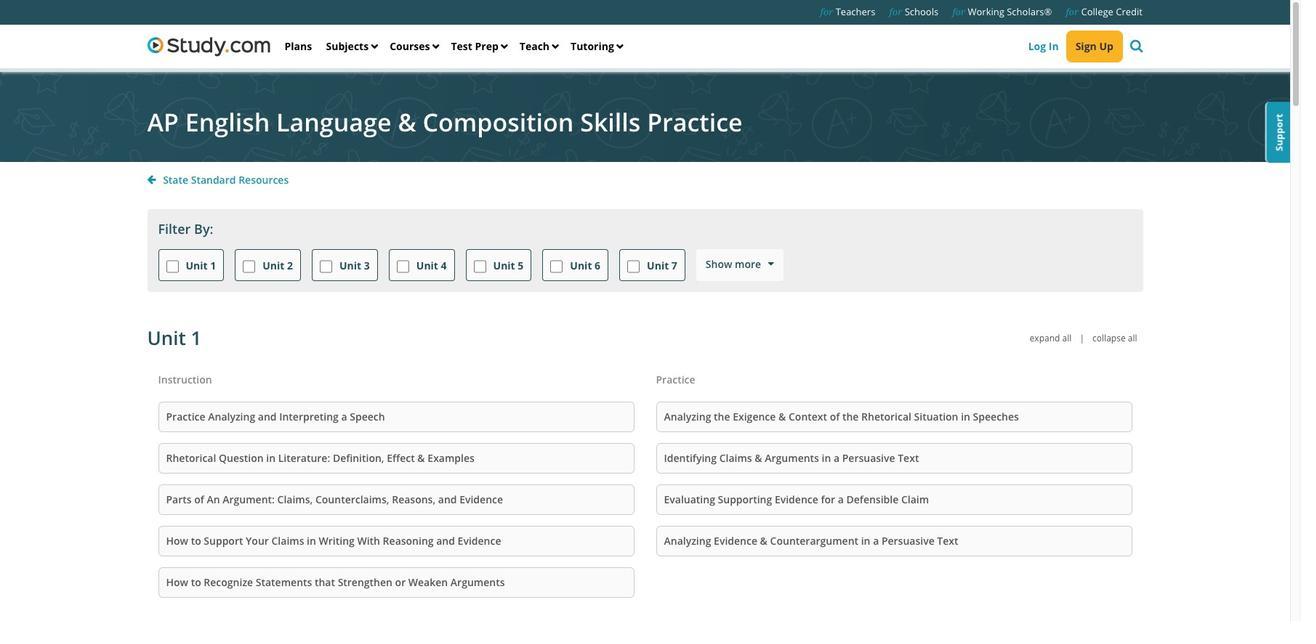 Task type: describe. For each thing, give the bounding box(es) containing it.
literature:
[[278, 452, 330, 466]]

in left writing
[[307, 535, 316, 548]]

text for analyzing evidence & counterargument in a persuasive text
[[937, 535, 959, 548]]

composition
[[423, 105, 574, 139]]

up
[[1099, 39, 1114, 53]]

practice for practice
[[656, 373, 695, 387]]

analyzing the exigence & context of the rhetorical situation in speeches
[[664, 410, 1019, 424]]

an
[[207, 493, 220, 507]]

analyzing the exigence & context of the rhetorical situation in speeches link
[[664, 410, 1019, 424]]

examples
[[428, 452, 475, 466]]

in right question
[[266, 452, 276, 466]]

0 vertical spatial unit 1
[[186, 259, 216, 273]]

test
[[451, 39, 472, 53]]

schools
[[905, 5, 939, 18]]

unit left 2
[[263, 259, 285, 273]]

collapse all
[[1093, 332, 1137, 344]]

state
[[163, 173, 188, 187]]

college
[[1081, 5, 1114, 18]]

how to recognize statements that strengthen or weaken arguments
[[166, 576, 505, 590]]

unit up instruction
[[147, 325, 186, 351]]

teach
[[520, 39, 550, 53]]

argument:
[[223, 493, 275, 507]]

practice analyzing and interpreting a speech link
[[166, 410, 385, 424]]

text for identifying claims & arguments in a persuasive text
[[898, 452, 919, 466]]

writing
[[319, 535, 355, 548]]

analyzing for analyzing evidence & counterargument in a persuasive text
[[664, 535, 711, 548]]

effect
[[387, 452, 415, 466]]

standard
[[191, 173, 236, 187]]

language
[[276, 105, 392, 139]]

that
[[315, 576, 335, 590]]

in down analyzing the exigence & context of the rhetorical situation in speeches link on the right bottom
[[822, 452, 831, 466]]

working
[[968, 5, 1005, 18]]

for for schools
[[890, 6, 902, 17]]

unit left the 7
[[647, 259, 669, 273]]

scholars®
[[1007, 5, 1052, 18]]

practice analyzing and interpreting a speech
[[166, 410, 385, 424]]

identifying
[[664, 452, 717, 466]]

weaken
[[408, 576, 448, 590]]

supporting
[[718, 493, 772, 507]]

evaluating supporting evidence for a defensible claim
[[664, 493, 929, 507]]

0 vertical spatial of
[[830, 410, 840, 424]]

for working scholars®
[[953, 5, 1052, 18]]

plans
[[285, 39, 312, 53]]

how to support your claims in writing with reasoning and evidence link
[[166, 535, 501, 548]]

for up counterargument
[[821, 493, 835, 507]]

a down analyzing the exigence & context of the rhetorical situation in speeches
[[834, 452, 840, 466]]

for teachers
[[820, 5, 876, 18]]

to for support
[[191, 535, 201, 548]]

6
[[595, 259, 601, 273]]

collapse all button
[[1087, 330, 1143, 347]]

parts of an argument: claims, counterclaims, reasons, and evidence link
[[166, 493, 503, 507]]

state standard    resources link
[[163, 173, 289, 187]]

unit left 4
[[416, 259, 438, 273]]

analyzing evidence & counterargument in a persuasive text link
[[664, 535, 959, 548]]

filter by:
[[158, 220, 213, 237]]

claims,
[[277, 493, 313, 507]]

1 vertical spatial rhetorical
[[166, 452, 216, 466]]

how for how to recognize statements that strengthen or weaken arguments
[[166, 576, 188, 590]]

identifying claims & arguments in a persuasive text link
[[664, 452, 919, 466]]

all for expand all
[[1062, 332, 1072, 344]]

log in link
[[1028, 39, 1059, 53]]

subjects link
[[320, 31, 383, 63]]

rhetorical question in literature: definition, effect & examples
[[166, 452, 475, 466]]

sign up
[[1076, 39, 1114, 53]]

unit 5
[[493, 259, 524, 273]]

unit left 6
[[570, 259, 592, 273]]

question
[[219, 452, 264, 466]]

for schools
[[890, 5, 939, 18]]

to for recognize
[[191, 576, 201, 590]]

for for working scholars®
[[953, 6, 965, 17]]

test prep link
[[445, 31, 513, 63]]

recognize
[[204, 576, 253, 590]]

1 vertical spatial support
[[204, 535, 243, 548]]

7
[[672, 259, 677, 273]]

analyzing for analyzing the exigence & context of the rhetorical situation in speeches
[[664, 410, 711, 424]]

rhetorical question in literature: definition, effect & examples link
[[166, 452, 475, 466]]

1 vertical spatial and
[[438, 493, 457, 507]]

defensible
[[847, 493, 899, 507]]

evidence right reasoning
[[458, 535, 501, 548]]

show more
[[706, 258, 764, 271]]

analyzing evidence & counterargument in a persuasive text
[[664, 535, 959, 548]]

resources
[[239, 173, 289, 187]]

prep
[[475, 39, 499, 53]]

0 horizontal spatial claims
[[272, 535, 304, 548]]

5
[[518, 259, 524, 273]]

1 horizontal spatial arguments
[[765, 452, 819, 466]]

subjects
[[326, 39, 369, 53]]

sign
[[1076, 39, 1097, 53]]

how to recognize statements that strengthen or weaken arguments link
[[166, 576, 505, 590]]

context
[[789, 410, 827, 424]]

expand all
[[1030, 332, 1072, 344]]

a left "defensible"
[[838, 493, 844, 507]]

how for how to support your claims in writing with reasoning and evidence
[[166, 535, 188, 548]]

1 vertical spatial 1
[[191, 325, 202, 351]]

for college credit
[[1066, 5, 1143, 18]]



Task type: locate. For each thing, give the bounding box(es) containing it.
None checkbox
[[243, 261, 255, 274], [320, 261, 332, 274], [474, 261, 486, 274], [551, 261, 563, 274], [627, 261, 640, 274], [243, 261, 255, 274], [320, 261, 332, 274], [474, 261, 486, 274], [551, 261, 563, 274], [627, 261, 640, 274]]

unit 1 down filter by:
[[186, 259, 216, 273]]

1 vertical spatial claims
[[272, 535, 304, 548]]

courses
[[390, 39, 430, 53]]

of left an
[[194, 493, 204, 507]]

arguments up 'evaluating supporting evidence for a defensible claim' link in the right bottom of the page
[[765, 452, 819, 466]]

0 horizontal spatial all
[[1062, 332, 1072, 344]]

2 how from the top
[[166, 576, 188, 590]]

more
[[735, 258, 761, 271]]

practice for practice analyzing and interpreting a speech
[[166, 410, 205, 424]]

0 vertical spatial how
[[166, 535, 188, 548]]

parts of an argument: claims, counterclaims, reasons, and evidence
[[166, 493, 503, 507]]

0 horizontal spatial the
[[714, 410, 730, 424]]

for left 'working'
[[953, 6, 965, 17]]

of right context
[[830, 410, 840, 424]]

claims right the your in the left of the page
[[272, 535, 304, 548]]

ap english language & composition skills practice
[[147, 105, 743, 139]]

how down parts
[[166, 535, 188, 548]]

analyzing down evaluating
[[664, 535, 711, 548]]

0 vertical spatial support
[[1273, 114, 1286, 151]]

0 horizontal spatial 1
[[191, 325, 202, 351]]

tutoring link
[[564, 31, 629, 63]]

4
[[441, 259, 447, 273]]

log
[[1028, 39, 1046, 53]]

to
[[191, 535, 201, 548], [191, 576, 201, 590]]

evidence down supporting
[[714, 535, 758, 548]]

counterclaims,
[[315, 493, 389, 507]]

persuasive for counterargument
[[882, 535, 935, 548]]

to down parts
[[191, 535, 201, 548]]

1 the from the left
[[714, 410, 730, 424]]

evidence
[[460, 493, 503, 507], [775, 493, 818, 507], [458, 535, 501, 548], [714, 535, 758, 548]]

arguments right weaken
[[451, 576, 505, 590]]

0 vertical spatial practice
[[647, 105, 743, 139]]

for left schools
[[890, 6, 902, 17]]

how to support your claims in writing with reasoning and evidence
[[166, 535, 501, 548]]

courses link
[[383, 31, 445, 63]]

claims up supporting
[[719, 452, 752, 466]]

0 vertical spatial persuasive
[[842, 452, 895, 466]]

persuasive down the claim
[[882, 535, 935, 548]]

3
[[364, 259, 370, 273]]

analyzing up question
[[208, 410, 255, 424]]

persuasive for arguments
[[842, 452, 895, 466]]

skills
[[580, 105, 641, 139]]

evaluating
[[664, 493, 715, 507]]

1 all from the left
[[1062, 332, 1072, 344]]

2
[[287, 259, 293, 273]]

for for teachers
[[820, 6, 833, 17]]

all
[[1062, 332, 1072, 344], [1128, 332, 1137, 344]]

and
[[258, 410, 277, 424], [438, 493, 457, 507], [436, 535, 455, 548]]

speech
[[350, 410, 385, 424]]

1 vertical spatial of
[[194, 493, 204, 507]]

1 up instruction
[[191, 325, 202, 351]]

1 horizontal spatial rhetorical
[[862, 410, 912, 424]]

teachers
[[836, 5, 876, 18]]

unit left 3
[[340, 259, 361, 273]]

parts
[[166, 493, 192, 507]]

reasons,
[[392, 493, 436, 507]]

1 to from the top
[[191, 535, 201, 548]]

for left college
[[1066, 6, 1079, 17]]

in
[[961, 410, 970, 424], [266, 452, 276, 466], [822, 452, 831, 466], [307, 535, 316, 548], [861, 535, 871, 548]]

0 vertical spatial 1
[[210, 259, 216, 273]]

1 horizontal spatial all
[[1128, 332, 1137, 344]]

unit 1 up instruction
[[147, 325, 202, 351]]

2 the from the left
[[843, 410, 859, 424]]

0 horizontal spatial of
[[194, 493, 204, 507]]

with
[[357, 535, 380, 548]]

0 vertical spatial arguments
[[765, 452, 819, 466]]

how
[[166, 535, 188, 548], [166, 576, 188, 590]]

unit 6
[[570, 259, 601, 273]]

1 down filter by:
[[210, 259, 216, 273]]

analyzing
[[208, 410, 255, 424], [664, 410, 711, 424], [664, 535, 711, 548]]

0 horizontal spatial arguments
[[451, 576, 505, 590]]

1 horizontal spatial support
[[1273, 114, 1286, 151]]

0 horizontal spatial support
[[204, 535, 243, 548]]

1 horizontal spatial claims
[[719, 452, 752, 466]]

evaluating supporting evidence for a defensible claim link
[[664, 493, 929, 507]]

interpreting
[[279, 410, 339, 424]]

a
[[341, 410, 347, 424], [834, 452, 840, 466], [838, 493, 844, 507], [873, 535, 879, 548]]

situation
[[914, 410, 959, 424]]

arguments
[[765, 452, 819, 466], [451, 576, 505, 590]]

1 how from the top
[[166, 535, 188, 548]]

for for college credit
[[1066, 6, 1079, 17]]

0 vertical spatial to
[[191, 535, 201, 548]]

arrow left image
[[147, 174, 156, 185]]

counterargument
[[770, 535, 859, 548]]

evidence down examples
[[460, 493, 503, 507]]

0 vertical spatial claims
[[719, 452, 752, 466]]

and left interpreting
[[258, 410, 277, 424]]

evidence down identifying claims & arguments in a persuasive text link
[[775, 493, 818, 507]]

unit 7
[[647, 259, 677, 273]]

the right context
[[843, 410, 859, 424]]

for inside for schools
[[890, 6, 902, 17]]

1 vertical spatial practice
[[656, 373, 695, 387]]

expand
[[1030, 332, 1060, 344]]

ap
[[147, 105, 179, 139]]

strengthen
[[338, 576, 393, 590]]

english
[[185, 105, 270, 139]]

&
[[398, 105, 416, 139], [779, 410, 786, 424], [418, 452, 425, 466], [755, 452, 762, 466], [760, 535, 768, 548]]

unit
[[186, 259, 208, 273], [263, 259, 285, 273], [340, 259, 361, 273], [416, 259, 438, 273], [493, 259, 515, 273], [570, 259, 592, 273], [647, 259, 669, 273], [147, 325, 186, 351]]

unit 3
[[340, 259, 370, 273]]

definition,
[[333, 452, 384, 466]]

for inside for college credit
[[1066, 6, 1079, 17]]

unit down filter by:
[[186, 259, 208, 273]]

state standard    resources
[[163, 173, 289, 187]]

all left |
[[1062, 332, 1072, 344]]

test prep
[[451, 39, 499, 53]]

1 horizontal spatial the
[[843, 410, 859, 424]]

for
[[820, 6, 833, 17], [890, 6, 902, 17], [953, 6, 965, 17], [1066, 6, 1079, 17], [821, 493, 835, 507]]

1 vertical spatial arguments
[[451, 576, 505, 590]]

analyzing up identifying
[[664, 410, 711, 424]]

sign up link
[[1066, 31, 1123, 63]]

collapse
[[1093, 332, 1126, 344]]

1 vertical spatial unit 1
[[147, 325, 202, 351]]

support inside support link
[[1273, 114, 1286, 151]]

all right collapse at bottom right
[[1128, 332, 1137, 344]]

rhetorical
[[862, 410, 912, 424], [166, 452, 216, 466]]

statements
[[256, 576, 312, 590]]

1 horizontal spatial text
[[937, 535, 959, 548]]

2 vertical spatial practice
[[166, 410, 205, 424]]

exigence
[[733, 410, 776, 424]]

for inside the for working scholars®
[[953, 6, 965, 17]]

1 vertical spatial persuasive
[[882, 535, 935, 548]]

unit 2
[[263, 259, 293, 273]]

the
[[714, 410, 730, 424], [843, 410, 859, 424]]

instruction
[[158, 373, 212, 387]]

2 vertical spatial and
[[436, 535, 455, 548]]

credit
[[1116, 5, 1143, 18]]

0 vertical spatial text
[[898, 452, 919, 466]]

the left exigence
[[714, 410, 730, 424]]

persuasive
[[842, 452, 895, 466], [882, 535, 935, 548]]

1 horizontal spatial 1
[[210, 259, 216, 273]]

your
[[246, 535, 269, 548]]

2 to from the top
[[191, 576, 201, 590]]

2 all from the left
[[1128, 332, 1137, 344]]

rhetorical left "situation"
[[862, 410, 912, 424]]

unit left 5
[[493, 259, 515, 273]]

and right the reasons,
[[438, 493, 457, 507]]

None checkbox
[[166, 261, 178, 274], [397, 261, 409, 274], [166, 261, 178, 274], [397, 261, 409, 274]]

study.com image
[[140, 35, 278, 60]]

in
[[1049, 39, 1059, 53]]

show
[[706, 258, 732, 271]]

in down "defensible"
[[861, 535, 871, 548]]

1 vertical spatial text
[[937, 535, 959, 548]]

0 vertical spatial and
[[258, 410, 277, 424]]

1 vertical spatial to
[[191, 576, 201, 590]]

for left teachers
[[820, 6, 833, 17]]

claims
[[719, 452, 752, 466], [272, 535, 304, 548]]

unit 4
[[416, 259, 447, 273]]

rhetorical up parts
[[166, 452, 216, 466]]

search study.com image
[[1130, 38, 1143, 52]]

persuasive up "defensible"
[[842, 452, 895, 466]]

for inside for teachers
[[820, 6, 833, 17]]

tutoring
[[571, 39, 614, 53]]

how left recognize
[[166, 576, 188, 590]]

and right reasoning
[[436, 535, 455, 548]]

in right "situation"
[[961, 410, 970, 424]]

identifying claims & arguments in a persuasive text
[[664, 452, 919, 466]]

claim
[[901, 493, 929, 507]]

0 horizontal spatial rhetorical
[[166, 452, 216, 466]]

to left recognize
[[191, 576, 201, 590]]

support link
[[1266, 102, 1292, 163]]

reasoning
[[383, 535, 434, 548]]

expand all button
[[1024, 330, 1078, 347]]

0 horizontal spatial text
[[898, 452, 919, 466]]

all for collapse all
[[1128, 332, 1137, 344]]

log in
[[1028, 39, 1059, 53]]

speeches
[[973, 410, 1019, 424]]

a left speech
[[341, 410, 347, 424]]

a down "defensible"
[[873, 535, 879, 548]]

plans link
[[278, 31, 320, 63]]

1 horizontal spatial of
[[830, 410, 840, 424]]

1 vertical spatial how
[[166, 576, 188, 590]]

0 vertical spatial rhetorical
[[862, 410, 912, 424]]



Task type: vqa. For each thing, say whether or not it's contained in the screenshot.
English at the left top of page
yes



